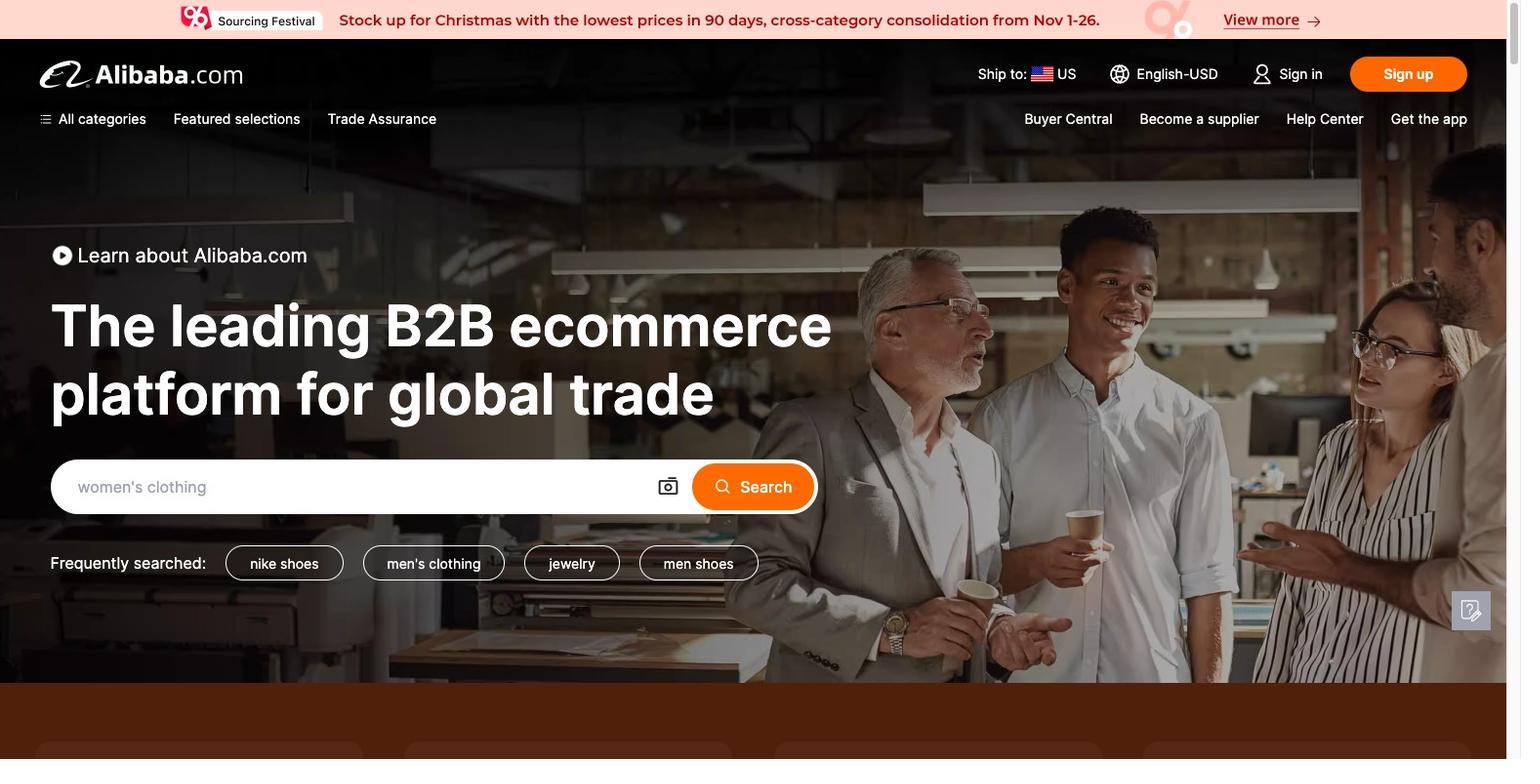 Task type: locate. For each thing, give the bounding box(es) containing it.
men's
[[387, 556, 425, 572]]

sign
[[1280, 65, 1308, 82], [1384, 65, 1413, 82]]

2 shoes from the left
[[695, 556, 734, 572]]

central
[[1066, 110, 1113, 127]]

1 shoes from the left
[[280, 556, 319, 572]]

nike
[[250, 556, 276, 572]]

1 horizontal spatial sign
[[1384, 65, 1413, 82]]

clothing
[[429, 556, 481, 572]]

shoes right nike
[[280, 556, 319, 572]]

shoes right men
[[695, 556, 734, 572]]

shoes
[[280, 556, 319, 572], [695, 556, 734, 572]]

shoes inside men shoes link
[[695, 556, 734, 572]]

english-usd
[[1137, 65, 1218, 82]]

search
[[740, 477, 793, 497]]

become a supplier
[[1140, 110, 1259, 127]]

trade assurance
[[328, 110, 437, 127]]

a
[[1196, 110, 1204, 127]]

us
[[1057, 65, 1076, 82]]

sign left in
[[1280, 65, 1308, 82]]

sign left up
[[1384, 65, 1413, 82]]

trade
[[328, 110, 365, 127]]

men
[[664, 556, 692, 572]]

feedback image
[[1460, 600, 1483, 623]]


[[713, 476, 733, 497]]

jewelry
[[549, 556, 595, 572]]

ship to:
[[978, 65, 1027, 82]]

in
[[1312, 65, 1323, 82]]

get the app
[[1391, 110, 1468, 127]]

shoes for men shoes
[[695, 556, 734, 572]]


[[657, 476, 680, 499]]

sign up
[[1384, 65, 1434, 82]]

trade
[[569, 360, 715, 429]]

help
[[1287, 110, 1316, 127]]

english-
[[1137, 65, 1190, 82]]

 search
[[713, 476, 793, 497]]

0 horizontal spatial sign
[[1280, 65, 1308, 82]]

assurance
[[369, 110, 437, 127]]

1 sign from the left
[[1280, 65, 1308, 82]]

about
[[135, 244, 188, 268]]

shoes inside nike shoes "link"
[[280, 556, 319, 572]]

become
[[1140, 110, 1193, 127]]

men shoes
[[664, 556, 734, 572]]

ship
[[978, 65, 1007, 82]]

get
[[1391, 110, 1414, 127]]

2 sign from the left
[[1384, 65, 1413, 82]]

sign for sign up
[[1384, 65, 1413, 82]]

1 horizontal spatial shoes
[[695, 556, 734, 572]]

featured
[[174, 110, 231, 127]]

jewelry link
[[525, 546, 620, 581]]

men's clothing link
[[363, 546, 505, 581]]

shoes for nike shoes
[[280, 556, 319, 572]]

0 horizontal spatial shoes
[[280, 556, 319, 572]]

all
[[59, 110, 74, 127]]



Task type: describe. For each thing, give the bounding box(es) containing it.
app
[[1443, 110, 1468, 127]]

men's clothing
[[387, 556, 481, 572]]

ecommerce
[[509, 292, 832, 360]]

for
[[296, 360, 374, 429]]

platform
[[50, 360, 282, 429]]

nike shoes
[[250, 556, 319, 572]]

sign in
[[1280, 65, 1323, 82]]

learn
[[78, 244, 130, 268]]

buyer central
[[1025, 110, 1113, 127]]

center
[[1320, 110, 1364, 127]]

categories
[[78, 110, 146, 127]]

selections
[[235, 110, 300, 127]]

sign for sign in
[[1280, 65, 1308, 82]]

the leading b2b ecommerce platform for global trade
[[50, 292, 832, 429]]

supplier
[[1208, 110, 1259, 127]]

searched:
[[133, 554, 206, 573]]

usd
[[1190, 65, 1218, 82]]

all categories
[[59, 110, 146, 127]]

up
[[1417, 65, 1434, 82]]

featured selections
[[174, 110, 300, 127]]

alibaba.com
[[194, 244, 308, 268]]

nike shoes link
[[226, 546, 343, 581]]

the
[[50, 292, 156, 360]]

leading
[[170, 292, 371, 360]]

buyer
[[1025, 110, 1062, 127]]

men shoes link
[[639, 546, 758, 581]]

frequently searched:
[[50, 554, 206, 573]]

women's clothing text field
[[78, 470, 629, 505]]

learn about alibaba.com
[[78, 244, 308, 268]]

b2b
[[385, 292, 495, 360]]

global
[[388, 360, 555, 429]]

frequently
[[50, 554, 129, 573]]

the
[[1418, 110, 1439, 127]]

to:
[[1010, 65, 1027, 82]]

help center
[[1287, 110, 1364, 127]]



Task type: vqa. For each thing, say whether or not it's contained in the screenshot.
-
no



